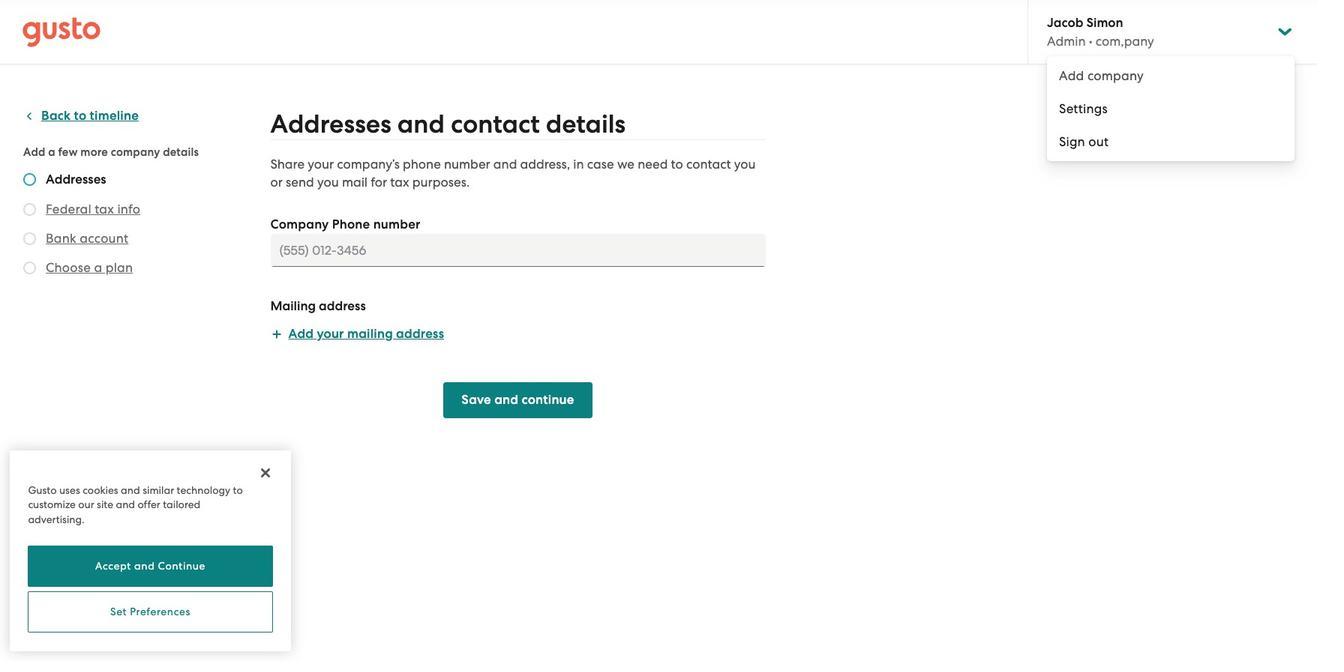 Task type: locate. For each thing, give the bounding box(es) containing it.
share your company's phone number and address, in case we need to contact you or send you mail for tax purposes.
[[270, 157, 756, 190]]

customize
[[28, 499, 76, 511]]

settings link
[[1047, 92, 1295, 125]]

&
[[115, 629, 123, 642]]

0 horizontal spatial details
[[163, 146, 199, 159]]

set
[[110, 606, 127, 618]]

1 horizontal spatial you
[[734, 157, 756, 172]]

to
[[74, 108, 87, 124], [671, 157, 683, 172], [233, 484, 243, 496]]

address up add your mailing address
[[319, 299, 366, 314]]

contact right need
[[686, 157, 731, 172]]

, left privacy
[[65, 629, 68, 642]]

1 horizontal spatial addresses
[[270, 109, 391, 140]]

add down admin
[[1059, 68, 1084, 83]]

0 horizontal spatial company
[[111, 146, 160, 159]]

check image
[[23, 173, 36, 186], [23, 233, 36, 245]]

a
[[48, 146, 55, 159], [94, 260, 102, 275]]

2 vertical spatial to
[[233, 484, 243, 496]]

address,
[[520, 157, 570, 172]]

our
[[78, 499, 94, 511]]

your
[[308, 157, 334, 172], [317, 326, 344, 342]]

offer
[[138, 499, 160, 511]]

0 horizontal spatial addresses
[[46, 172, 106, 188]]

add down mailing in the left of the page
[[288, 326, 314, 342]]

jacob simon admin • com,pany
[[1047, 15, 1154, 49]]

and
[[397, 109, 445, 140], [493, 157, 517, 172], [494, 392, 518, 408], [121, 484, 140, 496], [116, 499, 135, 511], [134, 561, 155, 573]]

to right back
[[74, 108, 87, 124]]

2 vertical spatial add
[[288, 326, 314, 342]]

1 vertical spatial check image
[[23, 262, 36, 275]]

to inside gusto uses cookies and similar technology to customize our site and offer tailored advertising.
[[233, 484, 243, 496]]

0 vertical spatial your
[[308, 157, 334, 172]]

tax
[[390, 175, 409, 190], [95, 202, 114, 217]]

1 horizontal spatial tax
[[390, 175, 409, 190]]

advertising.
[[28, 513, 84, 525]]

company phone number
[[270, 217, 421, 233]]

cookies
[[83, 484, 118, 496]]

0 vertical spatial a
[[48, 146, 55, 159]]

your for share
[[308, 157, 334, 172]]

1 vertical spatial to
[[671, 157, 683, 172]]

a left "plan"
[[94, 260, 102, 275]]

1 horizontal spatial a
[[94, 260, 102, 275]]

1 vertical spatial addresses
[[46, 172, 106, 188]]

1 vertical spatial your
[[317, 326, 344, 342]]

send
[[286, 175, 314, 190]]

company
[[1088, 68, 1144, 83], [111, 146, 160, 159]]

1 horizontal spatial company
[[1088, 68, 1144, 83]]

you
[[734, 157, 756, 172], [317, 175, 339, 190]]

1 horizontal spatial number
[[444, 157, 490, 172]]

choose a plan button
[[46, 259, 133, 277]]

your down mailing address
[[317, 326, 344, 342]]

0 horizontal spatial to
[[74, 108, 87, 124]]

number right the phone
[[373, 217, 421, 233]]

to inside button
[[74, 108, 87, 124]]

0 horizontal spatial ,
[[65, 629, 68, 642]]

address
[[319, 299, 366, 314], [396, 326, 444, 342]]

add
[[1059, 68, 1084, 83], [23, 146, 45, 159], [288, 326, 314, 342]]

choose a plan
[[46, 260, 133, 275]]

tailored
[[163, 499, 200, 511]]

2 , from the left
[[109, 629, 112, 642]]

terms link
[[34, 629, 65, 642]]

out
[[1089, 134, 1109, 149]]

0 vertical spatial addresses
[[270, 109, 391, 140]]

0 vertical spatial tax
[[390, 175, 409, 190]]

addresses inside addresses list
[[46, 172, 106, 188]]

addresses
[[270, 109, 391, 140], [46, 172, 106, 188]]

1 vertical spatial company
[[111, 146, 160, 159]]

Company Phone number telephone field
[[270, 234, 765, 267]]

1 vertical spatial address
[[396, 326, 444, 342]]

and right accept
[[134, 561, 155, 573]]

add left few
[[23, 146, 45, 159]]

terms , privacy , & cookies
[[34, 629, 168, 642]]

and left address,
[[493, 157, 517, 172]]

, left &
[[109, 629, 112, 642]]

com,pany
[[1096, 34, 1154, 49]]

1 horizontal spatial to
[[233, 484, 243, 496]]

contact
[[451, 109, 540, 140], [686, 157, 731, 172]]

to right need
[[671, 157, 683, 172]]

0 vertical spatial address
[[319, 299, 366, 314]]

2 horizontal spatial to
[[671, 157, 683, 172]]

1 vertical spatial a
[[94, 260, 102, 275]]

similar
[[143, 484, 174, 496]]

tax inside federal tax info button
[[95, 202, 114, 217]]

company down com,pany
[[1088, 68, 1144, 83]]

check image left federal
[[23, 203, 36, 216]]

1 vertical spatial check image
[[23, 233, 36, 245]]

tax left info
[[95, 202, 114, 217]]

need
[[638, 157, 668, 172]]

1 vertical spatial contact
[[686, 157, 731, 172]]

0 vertical spatial you
[[734, 157, 756, 172]]

0 vertical spatial check image
[[23, 173, 36, 186]]

address right the mailing
[[396, 326, 444, 342]]

2 horizontal spatial add
[[1059, 68, 1084, 83]]

addresses list
[[23, 172, 208, 280]]

bank account button
[[46, 230, 128, 248]]

check image
[[23, 203, 36, 216], [23, 262, 36, 275]]

for
[[371, 175, 387, 190]]

check image for choose
[[23, 262, 36, 275]]

faqs
[[1260, 120, 1291, 136]]

0 vertical spatial number
[[444, 157, 490, 172]]

1 vertical spatial tax
[[95, 202, 114, 217]]

0 vertical spatial add
[[1059, 68, 1084, 83]]

admin
[[1047, 34, 1086, 49]]

details
[[546, 109, 626, 140], [163, 146, 199, 159]]

to right technology
[[233, 484, 243, 496]]

1 check image from the top
[[23, 203, 36, 216]]

addresses down few
[[46, 172, 106, 188]]

0 horizontal spatial contact
[[451, 109, 540, 140]]

1 horizontal spatial details
[[546, 109, 626, 140]]

in
[[573, 157, 584, 172]]

add company
[[1059, 68, 1144, 83]]

1 vertical spatial add
[[23, 146, 45, 159]]

add a few more company details
[[23, 146, 199, 159]]

1 , from the left
[[65, 629, 68, 642]]

and right site
[[116, 499, 135, 511]]

back to timeline button
[[23, 107, 139, 125]]

0 horizontal spatial number
[[373, 217, 421, 233]]

addresses for addresses and contact details
[[270, 109, 391, 140]]

tax right for
[[390, 175, 409, 190]]

addresses up company's
[[270, 109, 391, 140]]

few
[[58, 146, 78, 159]]

0 horizontal spatial a
[[48, 146, 55, 159]]

1 vertical spatial details
[[163, 146, 199, 159]]

to inside share your company's phone number and address, in case we need to contact you or send you mail for tax purposes.
[[671, 157, 683, 172]]

company right more
[[111, 146, 160, 159]]

check image left choose
[[23, 262, 36, 275]]

save and continue button
[[444, 383, 592, 419]]

0 vertical spatial to
[[74, 108, 87, 124]]

privacy link
[[71, 629, 109, 642]]

addresses for addresses
[[46, 172, 106, 188]]

company's
[[337, 157, 400, 172]]

simon
[[1087, 15, 1123, 31]]

check image for federal
[[23, 203, 36, 216]]

gusto
[[28, 484, 57, 496]]

add company link
[[1047, 59, 1295, 92]]

mail
[[342, 175, 368, 190]]

number inside share your company's phone number and address, in case we need to contact you or send you mail for tax purposes.
[[444, 157, 490, 172]]

0 vertical spatial contact
[[451, 109, 540, 140]]

number
[[444, 157, 490, 172], [373, 217, 421, 233]]

a inside "button"
[[94, 260, 102, 275]]

home image
[[23, 17, 101, 47]]

0 horizontal spatial you
[[317, 175, 339, 190]]

1 horizontal spatial add
[[288, 326, 314, 342]]

and up offer
[[121, 484, 140, 496]]

0 horizontal spatial add
[[23, 146, 45, 159]]

accept and continue
[[95, 561, 206, 573]]

your inside share your company's phone number and address, in case we need to contact you or send you mail for tax purposes.
[[308, 157, 334, 172]]

your up send
[[308, 157, 334, 172]]

•
[[1089, 34, 1093, 49]]

a left few
[[48, 146, 55, 159]]

contact inside share your company's phone number and address, in case we need to contact you or send you mail for tax purposes.
[[686, 157, 731, 172]]

1 horizontal spatial ,
[[109, 629, 112, 642]]

,
[[65, 629, 68, 642], [109, 629, 112, 642]]

0 horizontal spatial tax
[[95, 202, 114, 217]]

0 vertical spatial check image
[[23, 203, 36, 216]]

accept and continue button
[[28, 546, 273, 587]]

contact up share your company's phone number and address, in case we need to contact you or send you mail for tax purposes.
[[451, 109, 540, 140]]

1 horizontal spatial contact
[[686, 157, 731, 172]]

2 check image from the top
[[23, 262, 36, 275]]

share
[[270, 157, 305, 172]]

continue
[[158, 561, 206, 573]]

number up purposes.
[[444, 157, 490, 172]]



Task type: vqa. For each thing, say whether or not it's contained in the screenshot.
refer
no



Task type: describe. For each thing, give the bounding box(es) containing it.
your for add
[[317, 326, 344, 342]]

site
[[97, 499, 113, 511]]

0 vertical spatial details
[[546, 109, 626, 140]]

set preferences
[[110, 606, 191, 618]]

gusto uses cookies and similar technology to customize our site and offer tailored advertising.
[[28, 484, 243, 525]]

bank
[[46, 231, 76, 246]]

and inside share your company's phone number and address, in case we need to contact you or send you mail for tax purposes.
[[493, 157, 517, 172]]

phone
[[403, 157, 441, 172]]

save
[[462, 392, 491, 408]]

accept
[[95, 561, 131, 573]]

add for add your mailing address
[[288, 326, 314, 342]]

settings
[[1059, 101, 1108, 116]]

mailing address
[[270, 299, 366, 314]]

and up phone
[[397, 109, 445, 140]]

add for add a few more company details
[[23, 146, 45, 159]]

sign out
[[1059, 134, 1109, 149]]

1 horizontal spatial address
[[396, 326, 444, 342]]

and right save
[[494, 392, 518, 408]]

0 vertical spatial company
[[1088, 68, 1144, 83]]

sign out button
[[1047, 125, 1295, 158]]

uses
[[59, 484, 80, 496]]

federal tax info button
[[46, 200, 140, 218]]

more
[[81, 146, 108, 159]]

1 vertical spatial number
[[373, 217, 421, 233]]

mailing
[[347, 326, 393, 342]]

cookies
[[126, 629, 168, 642]]

mailing
[[270, 299, 316, 314]]

tax inside share your company's phone number and address, in case we need to contact you or send you mail for tax purposes.
[[390, 175, 409, 190]]

add for add company
[[1059, 68, 1084, 83]]

bank account
[[46, 231, 128, 246]]

save and continue
[[462, 392, 574, 408]]

plan
[[106, 260, 133, 275]]

federal tax info
[[46, 202, 140, 217]]

continue
[[522, 392, 574, 408]]

choose
[[46, 260, 91, 275]]

purposes.
[[412, 175, 470, 190]]

phone
[[332, 217, 370, 233]]

a for add
[[48, 146, 55, 159]]

0 horizontal spatial address
[[319, 299, 366, 314]]

technology
[[177, 484, 230, 496]]

1 vertical spatial you
[[317, 175, 339, 190]]

cookies button
[[126, 626, 168, 644]]

privacy
[[71, 629, 109, 642]]

case
[[587, 157, 614, 172]]

timeline
[[90, 108, 139, 124]]

2 check image from the top
[[23, 233, 36, 245]]

preferences
[[130, 606, 191, 618]]

1 check image from the top
[[23, 173, 36, 186]]

federal
[[46, 202, 91, 217]]

or
[[270, 175, 283, 190]]

back
[[41, 108, 71, 124]]

info
[[117, 202, 140, 217]]

sign
[[1059, 134, 1085, 149]]

addresses and contact details
[[270, 109, 626, 140]]

we
[[617, 157, 635, 172]]

account
[[80, 231, 128, 246]]

terms
[[34, 629, 65, 642]]

company
[[270, 217, 329, 233]]

jacob
[[1047, 15, 1083, 31]]

back to timeline
[[41, 108, 139, 124]]

set preferences button
[[28, 592, 273, 633]]

a for choose
[[94, 260, 102, 275]]

add your mailing address
[[288, 326, 444, 342]]



